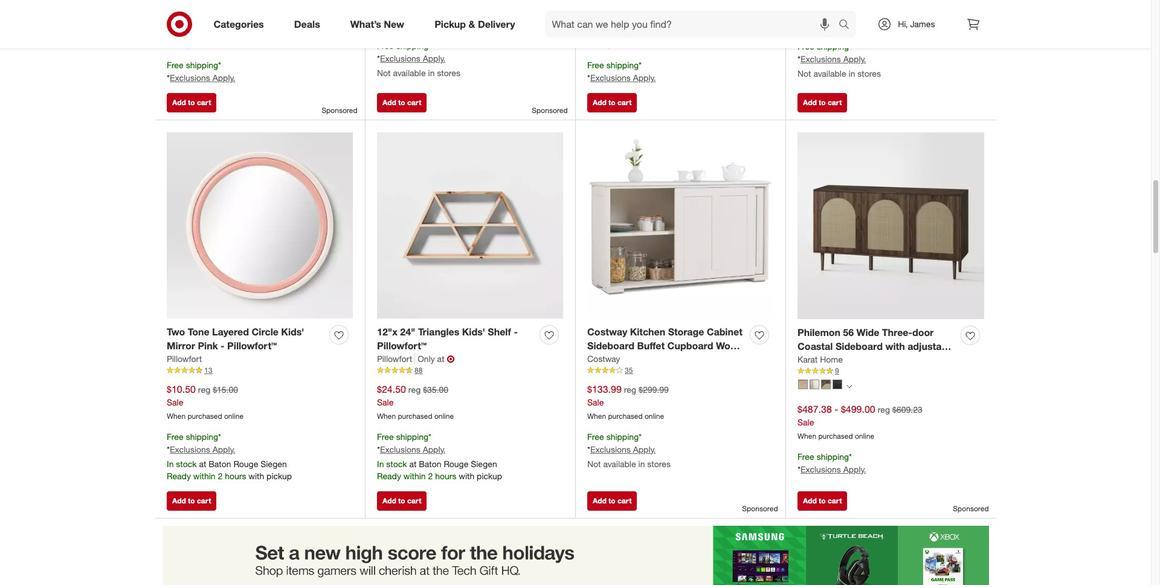 Task type: describe. For each thing, give the bounding box(es) containing it.
shipping down search button
[[817, 41, 849, 51]]

stock for $10.50
[[176, 459, 197, 469]]

sale inside $317.99 - $338.99 reg $439.99 sale when purchased online
[[167, 25, 183, 36]]

search
[[834, 19, 863, 31]]

free down $150.00 - $180.00 sale when purchased online
[[588, 60, 604, 70]]

available for exclusions apply. button below $133.99 reg $299.99 sale when purchased online
[[604, 459, 636, 469]]

$35.00
[[423, 385, 449, 395]]

stock for $24.50
[[386, 459, 407, 469]]

9
[[835, 366, 839, 375]]

pickup for $10.50
[[267, 471, 292, 481]]

pickup & delivery link
[[424, 11, 531, 37]]

sale inside the $24.50 reg $35.00 sale when purchased online
[[377, 397, 394, 407]]

available for exclusions apply. button underneath when purchased online
[[393, 68, 426, 78]]

$180.00
[[631, 12, 665, 24]]

free down $10.50 reg $15.00 sale when purchased online
[[167, 432, 184, 442]]

what's
[[350, 18, 381, 30]]

cupboard
[[668, 340, 714, 352]]

1 home from the left
[[820, 354, 843, 365]]

1 horizontal spatial stores
[[648, 459, 671, 469]]

hours for $10.50
[[225, 471, 246, 481]]

siegen for $10.50
[[261, 459, 287, 469]]

hours for $24.50
[[435, 471, 457, 481]]

at for 12"x 24" triangles kids' shelf - pillowfort™
[[410, 459, 417, 469]]

online left & on the left top of the page
[[435, 21, 454, 30]]

hi,
[[898, 19, 908, 29]]

2 for $24.50
[[428, 471, 433, 481]]

- for $487.38
[[835, 403, 839, 415]]

exclusions down $133.99 reg $299.99 sale when purchased online
[[591, 444, 631, 454]]

door
[[622, 354, 644, 366]]

online inside $10.50 reg $15.00 sale when purchased online
[[224, 412, 244, 421]]

in for $24.50
[[377, 459, 384, 469]]

rouge for $24.50
[[444, 459, 469, 469]]

free shipping * * exclusions apply. for exclusions apply. button underneath "$487.38 - $499.00 reg $609.23 sale when purchased online"
[[798, 451, 866, 474]]

sale when purchased online
[[798, 7, 875, 30]]

exclusions apply. button down search button
[[801, 53, 866, 65]]

cabinet
[[707, 326, 743, 338]]

and
[[820, 354, 837, 366]]

|
[[877, 354, 879, 366]]

$299.99
[[639, 385, 669, 395]]

35
[[625, 366, 633, 375]]

1 horizontal spatial free shipping * * exclusions apply. not available in stores
[[588, 432, 671, 469]]

apply. down search button
[[844, 54, 866, 64]]

&
[[469, 18, 475, 30]]

purchased inside $133.99 reg $299.99 sale when purchased online
[[608, 412, 643, 421]]

$10.50
[[167, 383, 196, 395]]

costway kitchen storage cabinet sideboard buffet cupboard wood sliding door pantry white
[[588, 326, 743, 366]]

$10.50 reg $15.00 sale when purchased online
[[167, 383, 244, 421]]

¬
[[447, 353, 455, 365]]

wood
[[716, 340, 743, 352]]

kids' inside 12"x 24" triangles kids' shelf - pillowfort™
[[462, 326, 485, 338]]

door
[[913, 327, 934, 339]]

shipping down $10.50 reg $15.00 sale when purchased online
[[186, 432, 218, 442]]

triangles
[[418, 326, 460, 338]]

with inside philemon 56 wide three-door coastal sideboard with adjustable legs and  shelves | karat home
[[886, 340, 905, 353]]

adjustable
[[908, 340, 956, 353]]

pillowfort only at ¬
[[377, 353, 455, 365]]

reg for two tone layered circle kids' mirror pink - pillowfort™
[[198, 385, 211, 395]]

exclusions down $10.50 reg $15.00 sale when purchased online
[[170, 444, 210, 454]]

philemon
[[798, 327, 841, 339]]

sale inside $150.00 - $180.00 sale when purchased online
[[588, 25, 604, 36]]

coastal
[[798, 340, 833, 353]]

all colors image
[[847, 384, 852, 389]]

search button
[[834, 11, 863, 40]]

88
[[415, 366, 423, 375]]

$338.99
[[210, 12, 245, 24]]

0 horizontal spatial free shipping * * exclusions apply. not available in stores
[[377, 40, 461, 78]]

exclusions apply. button down $150.00 - $180.00 sale when purchased online
[[591, 72, 656, 84]]

three-
[[882, 327, 913, 339]]

apply. down "$487.38 - $499.00 reg $609.23 sale when purchased online"
[[844, 464, 866, 474]]

philemon 56 wide three-door coastal sideboard with adjustable legs and  shelves | karat home link
[[798, 326, 956, 366]]

only
[[418, 354, 435, 364]]

tone
[[188, 326, 210, 338]]

$24.50
[[377, 383, 406, 395]]

12"x 24" triangles kids' shelf - pillowfort™
[[377, 326, 518, 352]]

apply. down $10.50 reg $15.00 sale when purchased online
[[213, 444, 235, 454]]

exclusions apply. button down $10.50 reg $15.00 sale when purchased online
[[170, 444, 235, 456]]

james
[[911, 19, 936, 29]]

white
[[680, 354, 706, 366]]

pickup for $24.50
[[477, 471, 502, 481]]

karat home
[[798, 354, 843, 365]]

two tone layered circle kids' mirror pink - pillowfort™
[[167, 326, 304, 352]]

at inside pillowfort only at ¬
[[437, 354, 445, 364]]

baton for $24.50
[[419, 459, 442, 469]]

categories
[[214, 18, 264, 30]]

shipping down "$487.38 - $499.00 reg $609.23 sale when purchased online"
[[817, 451, 849, 462]]

$487.38 - $499.00 reg $609.23 sale when purchased online
[[798, 403, 923, 441]]

pickup
[[435, 18, 466, 30]]

layered
[[212, 326, 249, 338]]

karat home link
[[798, 354, 843, 366]]

$15.00
[[213, 385, 238, 395]]

$24.50 reg $35.00 sale when purchased online
[[377, 383, 454, 421]]

shipping down when purchased online
[[396, 40, 429, 51]]

two tone layered circle kids' mirror pink - pillowfort™ link
[[167, 325, 325, 353]]

$487.38
[[798, 403, 832, 415]]

what's new
[[350, 18, 405, 30]]

- inside 12"x 24" triangles kids' shelf - pillowfort™
[[514, 326, 518, 338]]

12"x
[[377, 326, 398, 338]]

when inside $10.50 reg $15.00 sale when purchased online
[[167, 412, 186, 421]]

kitchen
[[630, 326, 666, 338]]

24"
[[400, 326, 416, 338]]

apply. down $133.99 reg $299.99 sale when purchased online
[[633, 444, 656, 454]]

$150.00 - $180.00 sale when purchased online
[[588, 12, 665, 49]]

pantry
[[647, 354, 677, 366]]

2 horizontal spatial free shipping * * exclusions apply. not available in stores
[[798, 41, 881, 78]]

when purchased online
[[377, 21, 454, 30]]

reg for costway kitchen storage cabinet sideboard buffet cupboard wood sliding door pantry white
[[624, 385, 637, 395]]

13 link
[[167, 365, 353, 376]]

siegen for $24.50
[[471, 459, 497, 469]]

storage
[[668, 326, 704, 338]]

free down what's new link
[[377, 40, 394, 51]]

within for $10.50
[[193, 471, 216, 481]]

free shipping * * exclusions apply. for exclusions apply. button under $150.00 - $180.00 sale when purchased online
[[588, 60, 656, 83]]

1 karat from the left
[[798, 354, 818, 365]]

kids' inside two tone layered circle kids' mirror pink - pillowfort™
[[281, 326, 304, 338]]

apply. down pickup
[[423, 53, 446, 63]]

$133.99
[[588, 383, 622, 395]]

exclusions apply. button down $317.99 - $338.99 reg $439.99 sale when purchased online
[[170, 72, 235, 84]]

costway link
[[588, 353, 620, 365]]

$150.00
[[588, 12, 622, 24]]

35 link
[[588, 365, 774, 376]]

free shipping * * exclusions apply. in stock at  baton rouge siegen ready within 2 hours with pickup for $10.50
[[167, 432, 292, 481]]

$317.99 - $338.99 reg $439.99 sale when purchased online
[[167, 12, 292, 49]]

online inside $317.99 - $338.99 reg $439.99 sale when purchased online
[[224, 40, 244, 49]]

exclusions down sale when purchased online
[[801, 54, 841, 64]]

sale inside $133.99 reg $299.99 sale when purchased online
[[588, 397, 604, 407]]

when inside $150.00 - $180.00 sale when purchased online
[[588, 40, 606, 49]]

purchased inside $10.50 reg $15.00 sale when purchased online
[[188, 412, 222, 421]]

philemon 56 wide three-door coastal sideboard with adjustable legs and  shelves | karat home
[[798, 327, 956, 366]]

available for exclusions apply. button under search button
[[814, 68, 847, 78]]

costway kitchen storage cabinet sideboard buffet cupboard wood sliding door pantry white link
[[588, 325, 745, 366]]

not for exclusions apply. button underneath when purchased online
[[377, 68, 391, 78]]

2 for $10.50
[[218, 471, 223, 481]]

mirror
[[167, 340, 195, 352]]



Task type: vqa. For each thing, say whether or not it's contained in the screenshot.
Shipping Get it by Sat, Nov 18
no



Task type: locate. For each thing, give the bounding box(es) containing it.
at
[[437, 354, 445, 364], [199, 459, 206, 469], [410, 459, 417, 469]]

available
[[393, 68, 426, 78], [814, 68, 847, 78], [604, 459, 636, 469]]

sale down $133.99
[[588, 397, 604, 407]]

purchased inside sale when purchased online
[[819, 21, 853, 30]]

sideboard inside 'costway kitchen storage cabinet sideboard buffet cupboard wood sliding door pantry white'
[[588, 340, 635, 352]]

pillowfort™ inside 12"x 24" triangles kids' shelf - pillowfort™
[[377, 340, 427, 352]]

sale down $487.38
[[798, 417, 815, 427]]

1 horizontal spatial 2
[[428, 471, 433, 481]]

56
[[844, 327, 854, 339]]

pickup
[[267, 471, 292, 481], [477, 471, 502, 481]]

1 horizontal spatial kids'
[[462, 326, 485, 338]]

karat inside philemon 56 wide three-door coastal sideboard with adjustable legs and  shelves | karat home
[[882, 354, 907, 366]]

shipping down $133.99 reg $299.99 sale when purchased online
[[607, 432, 639, 442]]

pillowfort for pillowfort
[[167, 354, 202, 364]]

2 horizontal spatial free shipping * * exclusions apply.
[[798, 451, 866, 474]]

sliding
[[588, 354, 619, 366]]

0 horizontal spatial ready
[[167, 471, 191, 481]]

1 horizontal spatial pillowfort link
[[377, 353, 415, 365]]

1 horizontal spatial free shipping * * exclusions apply.
[[588, 60, 656, 83]]

2
[[218, 471, 223, 481], [428, 471, 433, 481]]

$439.99
[[262, 13, 292, 23]]

baton
[[209, 459, 231, 469], [419, 459, 442, 469]]

sale left search button
[[798, 7, 815, 17]]

sale inside $10.50 reg $15.00 sale when purchased online
[[167, 397, 183, 407]]

add to cart button
[[167, 93, 217, 113], [377, 93, 427, 113], [588, 93, 637, 113], [798, 93, 848, 113], [167, 492, 217, 511], [377, 492, 427, 511], [588, 492, 637, 511], [798, 492, 848, 511]]

online down $499.00
[[855, 432, 875, 441]]

reg inside $10.50 reg $15.00 sale when purchased online
[[198, 385, 211, 395]]

kids'
[[281, 326, 304, 338], [462, 326, 485, 338]]

delivery
[[478, 18, 515, 30]]

exclusions apply. button down the $24.50 reg $35.00 sale when purchased online
[[380, 444, 446, 456]]

1 horizontal spatial pillowfort
[[377, 354, 412, 364]]

1 ready from the left
[[167, 471, 191, 481]]

costway for costway kitchen storage cabinet sideboard buffet cupboard wood sliding door pantry white
[[588, 326, 628, 338]]

reg down the 13
[[198, 385, 211, 395]]

sideboard up costway link
[[588, 340, 635, 352]]

exclusions down $150.00 - $180.00 sale when purchased online
[[591, 72, 631, 83]]

1 horizontal spatial siegen
[[471, 459, 497, 469]]

0 horizontal spatial home
[[820, 354, 843, 365]]

reg left $439.99
[[247, 13, 259, 23]]

apply. down $150.00 - $180.00 sale when purchased online
[[633, 72, 656, 83]]

2 hours from the left
[[435, 471, 457, 481]]

2 within from the left
[[404, 471, 426, 481]]

1 stock from the left
[[176, 459, 197, 469]]

1 pickup from the left
[[267, 471, 292, 481]]

2 horizontal spatial available
[[814, 68, 847, 78]]

2 ready from the left
[[377, 471, 401, 481]]

- inside two tone layered circle kids' mirror pink - pillowfort™
[[221, 340, 225, 352]]

shipping down $150.00 - $180.00 sale when purchased online
[[607, 60, 639, 70]]

1 baton from the left
[[209, 459, 231, 469]]

online down categories
[[224, 40, 244, 49]]

home
[[820, 354, 843, 365], [910, 354, 937, 366]]

0 vertical spatial costway
[[588, 326, 628, 338]]

within for $24.50
[[404, 471, 426, 481]]

purchased inside "$487.38 - $499.00 reg $609.23 sale when purchased online"
[[819, 432, 853, 441]]

shipping down $317.99 - $338.99 reg $439.99 sale when purchased online
[[186, 60, 218, 70]]

pillowfort™
[[227, 340, 277, 352], [377, 340, 427, 352]]

0 horizontal spatial hours
[[225, 471, 246, 481]]

free shipping * * exclusions apply. for exclusions apply. button below $317.99 - $338.99 reg $439.99 sale when purchased online
[[167, 60, 235, 83]]

sale down $24.50
[[377, 397, 394, 407]]

oak image
[[799, 379, 808, 389]]

exclusions apply. button
[[380, 52, 446, 65], [801, 53, 866, 65], [170, 72, 235, 84], [591, 72, 656, 84], [170, 444, 235, 456], [380, 444, 446, 456], [591, 444, 656, 456], [801, 463, 866, 476]]

exclusions down $317.99
[[170, 72, 210, 83]]

1 horizontal spatial with
[[459, 471, 475, 481]]

in
[[428, 68, 435, 78], [849, 68, 856, 78], [639, 459, 645, 469]]

1 horizontal spatial home
[[910, 354, 937, 366]]

free shipping * * exclusions apply. down $150.00 - $180.00 sale when purchased online
[[588, 60, 656, 83]]

1 hours from the left
[[225, 471, 246, 481]]

1 horizontal spatial pillowfort™
[[377, 340, 427, 352]]

*
[[429, 40, 432, 51], [849, 41, 852, 51], [377, 53, 380, 63], [798, 54, 801, 64], [218, 60, 221, 70], [639, 60, 642, 70], [167, 72, 170, 83], [588, 72, 591, 83], [218, 432, 221, 442], [429, 432, 432, 442], [639, 432, 642, 442], [167, 444, 170, 454], [377, 444, 380, 454], [588, 444, 591, 454], [849, 451, 852, 462], [798, 464, 801, 474]]

1 horizontal spatial at
[[410, 459, 417, 469]]

free shipping * * exclusions apply. not available in stores down search button
[[798, 41, 881, 78]]

kids' left the shelf
[[462, 326, 485, 338]]

circle
[[252, 326, 279, 338]]

sale down $10.50
[[167, 397, 183, 407]]

88 link
[[377, 365, 563, 376]]

online left hi,
[[855, 21, 875, 30]]

reg down 35
[[624, 385, 637, 395]]

pillowfort™ inside two tone layered circle kids' mirror pink - pillowfort™
[[227, 340, 277, 352]]

0 horizontal spatial pillowfort link
[[167, 353, 202, 365]]

2 rouge from the left
[[444, 459, 469, 469]]

ready
[[167, 471, 191, 481], [377, 471, 401, 481]]

with for 12"x 24" triangles kids' shelf - pillowfort™
[[459, 471, 475, 481]]

1 pillowfort link from the left
[[167, 353, 202, 365]]

stock
[[176, 459, 197, 469], [386, 459, 407, 469]]

within
[[193, 471, 216, 481], [404, 471, 426, 481]]

categories link
[[203, 11, 279, 37]]

0 horizontal spatial pillowfort
[[167, 354, 202, 364]]

all colors element
[[847, 382, 852, 389]]

1 horizontal spatial in
[[639, 459, 645, 469]]

when
[[377, 21, 396, 30], [798, 21, 817, 30], [167, 40, 186, 49], [588, 40, 606, 49], [167, 412, 186, 421], [377, 412, 396, 421], [588, 412, 606, 421], [798, 432, 817, 441]]

0 horizontal spatial free shipping * * exclusions apply. in stock at  baton rouge siegen ready within 2 hours with pickup
[[167, 432, 292, 481]]

hi, james
[[898, 19, 936, 29]]

free shipping * * exclusions apply. down $317.99 - $338.99 reg $439.99 sale when purchased online
[[167, 60, 235, 83]]

home inside philemon 56 wide three-door coastal sideboard with adjustable legs and  shelves | karat home
[[910, 354, 937, 366]]

pillowfort link down mirror
[[167, 353, 202, 365]]

free shipping * * exclusions apply.
[[167, 60, 235, 83], [588, 60, 656, 83], [798, 451, 866, 474]]

1 siegen from the left
[[261, 459, 287, 469]]

1 horizontal spatial not
[[588, 459, 601, 469]]

1 horizontal spatial pickup
[[477, 471, 502, 481]]

- inside "$487.38 - $499.00 reg $609.23 sale when purchased online"
[[835, 403, 839, 415]]

2 pillowfort from the left
[[377, 354, 412, 364]]

sale inside sale when purchased online
[[798, 7, 815, 17]]

costway inside 'costway kitchen storage cabinet sideboard buffet cupboard wood sliding door pantry white'
[[588, 326, 628, 338]]

sale down $317.99
[[167, 25, 183, 36]]

pillowfort™ down 24"
[[377, 340, 427, 352]]

sale down '$150.00' at right top
[[588, 25, 604, 36]]

what's new link
[[340, 11, 420, 37]]

legs
[[798, 354, 817, 366]]

free down the $24.50 reg $35.00 sale when purchased online
[[377, 432, 394, 442]]

0 horizontal spatial pillowfort™
[[227, 340, 277, 352]]

free shipping * * exclusions apply. not available in stores down when purchased online
[[377, 40, 461, 78]]

at for two tone layered circle kids' mirror pink - pillowfort™
[[199, 459, 206, 469]]

0 horizontal spatial rouge
[[234, 459, 258, 469]]

not
[[377, 68, 391, 78], [798, 68, 812, 78], [588, 459, 601, 469]]

2 horizontal spatial with
[[886, 340, 905, 353]]

reg inside the $24.50 reg $35.00 sale when purchased online
[[409, 385, 421, 395]]

black image
[[810, 379, 820, 389]]

2 2 from the left
[[428, 471, 433, 481]]

0 horizontal spatial baton
[[209, 459, 231, 469]]

sale
[[798, 7, 815, 17], [167, 25, 183, 36], [588, 25, 604, 36], [167, 397, 183, 407], [377, 397, 394, 407], [588, 397, 604, 407], [798, 417, 815, 427]]

0 horizontal spatial within
[[193, 471, 216, 481]]

not for exclusions apply. button under search button
[[798, 68, 812, 78]]

pink
[[198, 340, 218, 352]]

1 vertical spatial costway
[[588, 354, 620, 364]]

rouge for $10.50
[[234, 459, 258, 469]]

13
[[204, 366, 212, 375]]

online
[[435, 21, 454, 30], [855, 21, 875, 30], [224, 40, 244, 49], [645, 40, 664, 49], [224, 412, 244, 421], [435, 412, 454, 421], [645, 412, 664, 421], [855, 432, 875, 441]]

in
[[167, 459, 174, 469], [377, 459, 384, 469]]

0 horizontal spatial available
[[393, 68, 426, 78]]

walnut image
[[822, 379, 831, 389]]

exclusions apply. button down "$487.38 - $499.00 reg $609.23 sale when purchased online"
[[801, 463, 866, 476]]

shipping
[[396, 40, 429, 51], [817, 41, 849, 51], [186, 60, 218, 70], [607, 60, 639, 70], [186, 432, 218, 442], [396, 432, 429, 442], [607, 432, 639, 442], [817, 451, 849, 462]]

shelf
[[488, 326, 511, 338]]

costway kitchen storage cabinet sideboard buffet cupboard wood sliding door pantry white image
[[588, 132, 774, 318], [588, 132, 774, 318]]

1 horizontal spatial baton
[[419, 459, 442, 469]]

sideboard up shelves
[[836, 340, 883, 353]]

purchased inside the $24.50 reg $35.00 sale when purchased online
[[398, 412, 433, 421]]

sponsored
[[322, 106, 358, 115], [532, 106, 568, 115], [743, 504, 778, 513], [954, 504, 989, 513]]

0 horizontal spatial 2
[[218, 471, 223, 481]]

when inside sale when purchased online
[[798, 21, 817, 30]]

buffet
[[637, 340, 665, 352]]

$609.23
[[893, 405, 923, 415]]

hours
[[225, 471, 246, 481], [435, 471, 457, 481]]

- right '$150.00' at right top
[[625, 12, 628, 24]]

when inside "$487.38 - $499.00 reg $609.23 sale when purchased online"
[[798, 432, 817, 441]]

1 horizontal spatial in
[[377, 459, 384, 469]]

1 horizontal spatial ready
[[377, 471, 401, 481]]

reg left $609.23
[[878, 405, 891, 415]]

0 horizontal spatial stores
[[437, 68, 461, 78]]

sideboard inside philemon 56 wide three-door coastal sideboard with adjustable legs and  shelves | karat home
[[836, 340, 883, 353]]

online inside $150.00 - $180.00 sale when purchased online
[[645, 40, 664, 49]]

0 horizontal spatial karat
[[798, 354, 818, 365]]

1 2 from the left
[[218, 471, 223, 481]]

$499.00
[[841, 403, 876, 415]]

1 pillowfort from the left
[[167, 354, 202, 364]]

1 horizontal spatial rouge
[[444, 459, 469, 469]]

online inside sale when purchased online
[[855, 21, 875, 30]]

2 free shipping * * exclusions apply. in stock at  baton rouge siegen ready within 2 hours with pickup from the left
[[377, 432, 502, 481]]

reg inside $133.99 reg $299.99 sale when purchased online
[[624, 385, 637, 395]]

- for $150.00
[[625, 12, 628, 24]]

exclusions down the $24.50 reg $35.00 sale when purchased online
[[380, 444, 421, 454]]

2 karat from the left
[[882, 354, 907, 366]]

online inside "$487.38 - $499.00 reg $609.23 sale when purchased online"
[[855, 432, 875, 441]]

pillowfort inside pillowfort only at ¬
[[377, 354, 412, 364]]

2 siegen from the left
[[471, 459, 497, 469]]

pillowfort for pillowfort only at ¬
[[377, 354, 412, 364]]

when inside the $24.50 reg $35.00 sale when purchased online
[[377, 412, 396, 421]]

free down $317.99
[[167, 60, 184, 70]]

reg inside "$487.38 - $499.00 reg $609.23 sale when purchased online"
[[878, 405, 891, 415]]

white image
[[833, 379, 843, 389]]

reg down 88
[[409, 385, 421, 395]]

ready for $24.50
[[377, 471, 401, 481]]

karat down coastal
[[798, 354, 818, 365]]

0 horizontal spatial stock
[[176, 459, 197, 469]]

deals link
[[284, 11, 335, 37]]

$317.99
[[167, 12, 201, 24]]

apply. down $317.99 - $338.99 reg $439.99 sale when purchased online
[[213, 72, 235, 83]]

1 pillowfort™ from the left
[[227, 340, 277, 352]]

ready for $10.50
[[167, 471, 191, 481]]

- for $317.99
[[204, 12, 208, 24]]

reg inside $317.99 - $338.99 reg $439.99 sale when purchased online
[[247, 13, 259, 23]]

- right $487.38
[[835, 403, 839, 415]]

2 pillowfort™ from the left
[[377, 340, 427, 352]]

2 home from the left
[[910, 354, 937, 366]]

0 horizontal spatial in
[[167, 459, 174, 469]]

shelves
[[840, 354, 874, 366]]

free shipping * * exclusions apply. not available in stores
[[377, 40, 461, 78], [798, 41, 881, 78], [588, 432, 671, 469]]

reg
[[247, 13, 259, 23], [198, 385, 211, 395], [409, 385, 421, 395], [624, 385, 637, 395], [878, 405, 891, 415]]

pillowfort link
[[167, 353, 202, 365], [377, 353, 415, 365]]

when inside $317.99 - $338.99 reg $439.99 sale when purchased online
[[167, 40, 186, 49]]

free down $487.38
[[798, 451, 815, 462]]

0 horizontal spatial free shipping * * exclusions apply.
[[167, 60, 235, 83]]

1 kids' from the left
[[281, 326, 304, 338]]

1 horizontal spatial available
[[604, 459, 636, 469]]

1 horizontal spatial free shipping * * exclusions apply. in stock at  baton rouge siegen ready within 2 hours with pickup
[[377, 432, 502, 481]]

exclusions down $487.38
[[801, 464, 841, 474]]

exclusions apply. button down $133.99 reg $299.99 sale when purchased online
[[591, 444, 656, 456]]

free
[[377, 40, 394, 51], [798, 41, 815, 51], [167, 60, 184, 70], [588, 60, 604, 70], [167, 432, 184, 442], [377, 432, 394, 442], [588, 432, 604, 442], [798, 451, 815, 462]]

costway left 'door'
[[588, 354, 620, 364]]

free shipping * * exclusions apply. in stock at  baton rouge siegen ready within 2 hours with pickup
[[167, 432, 292, 481], [377, 432, 502, 481]]

free shipping * * exclusions apply. down "$487.38 - $499.00 reg $609.23 sale when purchased online"
[[798, 451, 866, 474]]

0 horizontal spatial kids'
[[281, 326, 304, 338]]

apply. down the $24.50 reg $35.00 sale when purchased online
[[423, 444, 446, 454]]

cart
[[197, 98, 211, 107], [407, 98, 422, 107], [618, 98, 632, 107], [828, 98, 842, 107], [197, 496, 211, 505], [407, 496, 422, 505], [618, 496, 632, 505], [828, 496, 842, 505]]

exclusions
[[380, 53, 421, 63], [801, 54, 841, 64], [170, 72, 210, 83], [591, 72, 631, 83], [170, 444, 210, 454], [380, 444, 421, 454], [591, 444, 631, 454], [801, 464, 841, 474]]

pillowfort down mirror
[[167, 354, 202, 364]]

0 horizontal spatial sideboard
[[588, 340, 635, 352]]

What can we help you find? suggestions appear below search field
[[545, 11, 842, 37]]

0 horizontal spatial not
[[377, 68, 391, 78]]

costway for costway
[[588, 354, 620, 364]]

2 costway from the top
[[588, 354, 620, 364]]

1 horizontal spatial karat
[[882, 354, 907, 366]]

1 horizontal spatial sideboard
[[836, 340, 883, 353]]

kids' right circle
[[281, 326, 304, 338]]

free shipping * * exclusions apply. in stock at  baton rouge siegen ready within 2 hours with pickup for $24.50
[[377, 432, 502, 481]]

1 horizontal spatial within
[[404, 471, 426, 481]]

online inside the $24.50 reg $35.00 sale when purchased online
[[435, 412, 454, 421]]

exclusions down new
[[380, 53, 421, 63]]

free down $133.99 reg $299.99 sale when purchased online
[[588, 432, 604, 442]]

online down $35.00
[[435, 412, 454, 421]]

free shipping * * exclusions apply. not available in stores down $133.99 reg $299.99 sale when purchased online
[[588, 432, 671, 469]]

stores
[[437, 68, 461, 78], [858, 68, 881, 78], [648, 459, 671, 469]]

2 horizontal spatial stores
[[858, 68, 881, 78]]

-
[[204, 12, 208, 24], [625, 12, 628, 24], [514, 326, 518, 338], [221, 340, 225, 352], [835, 403, 839, 415]]

1 horizontal spatial hours
[[435, 471, 457, 481]]

free shipping * * exclusions apply. in stock at  baton rouge siegen ready within 2 hours with pickup down $10.50 reg $15.00 sale when purchased online
[[167, 432, 292, 481]]

pillowfort link up 88
[[377, 353, 415, 365]]

online down $299.99
[[645, 412, 664, 421]]

siegen
[[261, 459, 287, 469], [471, 459, 497, 469]]

2 stock from the left
[[386, 459, 407, 469]]

1 horizontal spatial stock
[[386, 459, 407, 469]]

12"x 24" triangles kids' shelf - pillowfort™ image
[[377, 132, 563, 318], [377, 132, 563, 318]]

wide
[[857, 327, 880, 339]]

deals
[[294, 18, 320, 30]]

two tone layered circle kids' mirror pink - pillowfort™ image
[[167, 132, 353, 318], [167, 132, 353, 318]]

karat right |
[[882, 354, 907, 366]]

- right the shelf
[[514, 326, 518, 338]]

reg for 12"x 24" triangles kids' shelf - pillowfort™
[[409, 385, 421, 395]]

free shipping * * exclusions apply. in stock at  baton rouge siegen ready within 2 hours with pickup down the $24.50 reg $35.00 sale when purchased online
[[377, 432, 502, 481]]

1 in from the left
[[167, 459, 174, 469]]

2 horizontal spatial in
[[849, 68, 856, 78]]

0 horizontal spatial at
[[199, 459, 206, 469]]

costway up costway link
[[588, 326, 628, 338]]

1 costway from the top
[[588, 326, 628, 338]]

9 link
[[798, 366, 985, 376]]

advertisement region
[[155, 526, 997, 585]]

purchased
[[398, 21, 433, 30], [819, 21, 853, 30], [188, 40, 222, 49], [608, 40, 643, 49], [188, 412, 222, 421], [398, 412, 433, 421], [608, 412, 643, 421], [819, 432, 853, 441]]

shipping down the $24.50 reg $35.00 sale when purchased online
[[396, 432, 429, 442]]

sale inside "$487.38 - $499.00 reg $609.23 sale when purchased online"
[[798, 417, 815, 427]]

online inside $133.99 reg $299.99 sale when purchased online
[[645, 412, 664, 421]]

pickup & delivery
[[435, 18, 515, 30]]

- inside $317.99 - $338.99 reg $439.99 sale when purchased online
[[204, 12, 208, 24]]

2 horizontal spatial at
[[437, 354, 445, 364]]

new
[[384, 18, 405, 30]]

purchased inside $317.99 - $338.99 reg $439.99 sale when purchased online
[[188, 40, 222, 49]]

0 horizontal spatial in
[[428, 68, 435, 78]]

philemon 56 wide three-door coastal sideboard with adjustable legs and  shelves | karat home image
[[798, 132, 985, 319], [798, 132, 985, 319]]

pillowfort™ down circle
[[227, 340, 277, 352]]

with for two tone layered circle kids' mirror pink - pillowfort™
[[249, 471, 264, 481]]

- inside $150.00 - $180.00 sale when purchased online
[[625, 12, 628, 24]]

rouge
[[234, 459, 258, 469], [444, 459, 469, 469]]

when inside $133.99 reg $299.99 sale when purchased online
[[588, 412, 606, 421]]

2 in from the left
[[377, 459, 384, 469]]

2 baton from the left
[[419, 459, 442, 469]]

not for exclusions apply. button below $133.99 reg $299.99 sale when purchased online
[[588, 459, 601, 469]]

purchased inside $150.00 - $180.00 sale when purchased online
[[608, 40, 643, 49]]

in for $10.50
[[167, 459, 174, 469]]

12"x 24" triangles kids' shelf - pillowfort™ link
[[377, 325, 535, 353]]

baton for $10.50
[[209, 459, 231, 469]]

0 horizontal spatial pickup
[[267, 471, 292, 481]]

0 horizontal spatial siegen
[[261, 459, 287, 469]]

exclusions apply. button down when purchased online
[[380, 52, 446, 65]]

two
[[167, 326, 185, 338]]

- right $317.99
[[204, 12, 208, 24]]

1 within from the left
[[193, 471, 216, 481]]

online down $15.00 on the bottom left of the page
[[224, 412, 244, 421]]

karat
[[798, 354, 818, 365], [882, 354, 907, 366]]

2 pillowfort link from the left
[[377, 353, 415, 365]]

$133.99 reg $299.99 sale when purchased online
[[588, 383, 669, 421]]

free down sale when purchased online
[[798, 41, 815, 51]]

1 rouge from the left
[[234, 459, 258, 469]]

sideboard
[[588, 340, 635, 352], [836, 340, 883, 353]]

online down $180.00
[[645, 40, 664, 49]]

- right pink
[[221, 340, 225, 352]]

1 free shipping * * exclusions apply. in stock at  baton rouge siegen ready within 2 hours with pickup from the left
[[167, 432, 292, 481]]

pillowfort down 12"x
[[377, 354, 412, 364]]

2 horizontal spatial not
[[798, 68, 812, 78]]

home up 9
[[820, 354, 843, 365]]

0 horizontal spatial with
[[249, 471, 264, 481]]

2 kids' from the left
[[462, 326, 485, 338]]

home down the adjustable
[[910, 354, 937, 366]]

2 pickup from the left
[[477, 471, 502, 481]]



